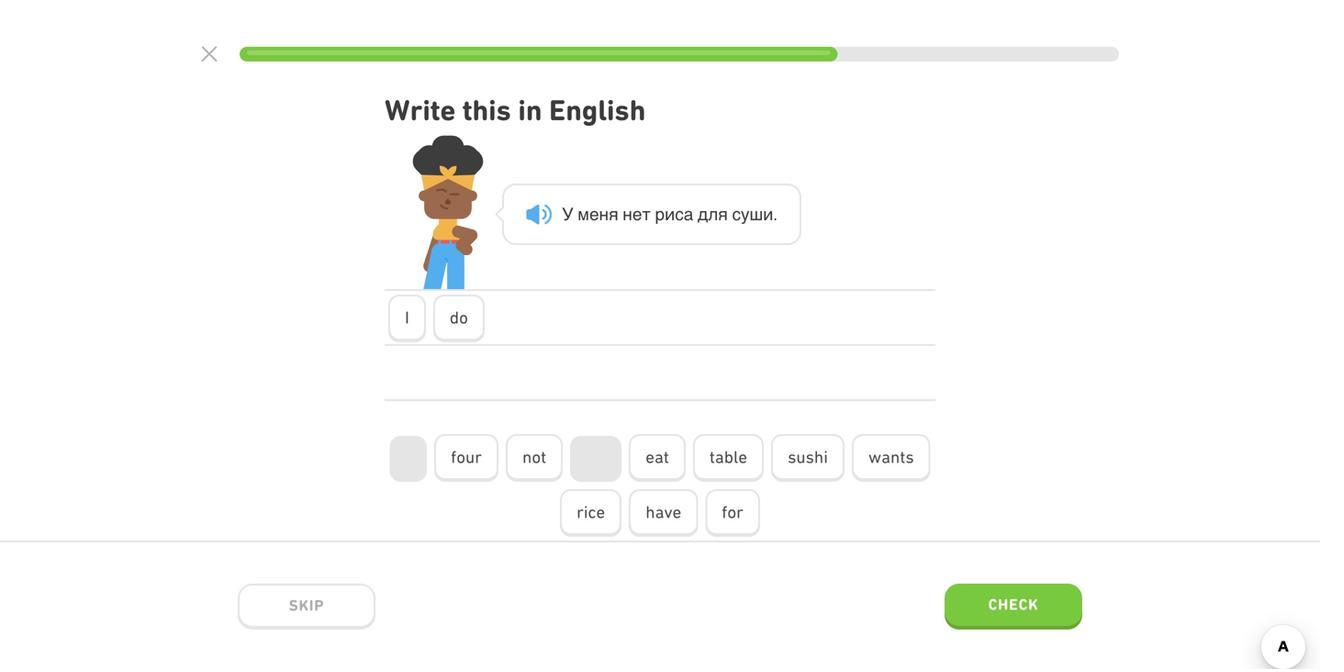 Task type: describe. For each thing, give the bounding box(es) containing it.
wants
[[869, 447, 915, 467]]

do button
[[433, 295, 485, 343]]

check
[[989, 596, 1039, 614]]

а
[[684, 204, 694, 224]]

write
[[385, 93, 456, 127]]

е for н
[[633, 204, 642, 224]]

м
[[578, 204, 590, 224]]

2 я from the left
[[719, 204, 728, 224]]

у
[[562, 204, 574, 224]]

have button
[[629, 490, 698, 537]]

1 с from the left
[[675, 204, 684, 224]]

д
[[698, 204, 708, 224]]

this
[[463, 93, 511, 127]]

ш
[[750, 204, 764, 224]]

not button
[[506, 435, 563, 482]]

1 н from the left
[[599, 204, 609, 224]]

eat
[[646, 447, 669, 467]]

с у ш и .
[[732, 204, 778, 224]]

е for м
[[590, 204, 599, 224]]

eat button
[[629, 435, 686, 482]]

rice button
[[560, 490, 622, 537]]

for
[[722, 502, 744, 522]]

have
[[646, 502, 682, 522]]

м е н я
[[578, 204, 619, 224]]

2 с from the left
[[732, 204, 741, 224]]



Task type: locate. For each thing, give the bounding box(es) containing it.
.
[[774, 204, 778, 224]]

1 horizontal spatial я
[[719, 204, 728, 224]]

р и с а д л я
[[655, 204, 728, 224]]

р
[[655, 204, 665, 224]]

skip
[[289, 597, 325, 615]]

write this in english
[[385, 93, 646, 127]]

и
[[665, 204, 675, 224], [764, 204, 774, 224]]

е left р
[[633, 204, 642, 224]]

2 и from the left
[[764, 204, 774, 224]]

table
[[710, 447, 748, 467]]

1 horizontal spatial с
[[732, 204, 741, 224]]

table button
[[693, 435, 764, 482]]

check button
[[945, 584, 1083, 630]]

н е т
[[623, 204, 651, 224]]

2 е from the left
[[633, 204, 642, 224]]

я right д
[[719, 204, 728, 224]]

н right м
[[599, 204, 609, 224]]

и left а
[[665, 204, 675, 224]]

do
[[450, 308, 468, 328]]

sushi
[[788, 447, 828, 467]]

1 е from the left
[[590, 204, 599, 224]]

н left "т"
[[623, 204, 633, 224]]

i button
[[389, 295, 426, 343]]

л
[[708, 204, 719, 224]]

с left ш on the right of the page
[[732, 204, 741, 224]]

2 н from the left
[[623, 204, 633, 224]]

wants button
[[852, 435, 931, 482]]

0 horizontal spatial н
[[599, 204, 609, 224]]

english
[[549, 93, 646, 127]]

1 horizontal spatial и
[[764, 204, 774, 224]]

0 horizontal spatial и
[[665, 204, 675, 224]]

я left н е т
[[609, 204, 619, 224]]

1 horizontal spatial н
[[623, 204, 633, 224]]

1 horizontal spatial е
[[633, 204, 642, 224]]

sushi button
[[772, 435, 845, 482]]

с right р
[[675, 204, 684, 224]]

0 horizontal spatial е
[[590, 204, 599, 224]]

0 horizontal spatial я
[[609, 204, 619, 224]]

i
[[405, 308, 410, 328]]

for button
[[706, 490, 760, 537]]

1 я from the left
[[609, 204, 619, 224]]

0 horizontal spatial с
[[675, 204, 684, 224]]

н
[[599, 204, 609, 224], [623, 204, 633, 224]]

е
[[590, 204, 599, 224], [633, 204, 642, 224]]

е right у
[[590, 204, 599, 224]]

1 и from the left
[[665, 204, 675, 224]]

not
[[523, 447, 547, 467]]

я
[[609, 204, 619, 224], [719, 204, 728, 224]]

skip button
[[238, 584, 376, 630]]

four
[[451, 447, 482, 467]]

four button
[[435, 435, 499, 482]]

т
[[642, 204, 651, 224]]

rice
[[577, 502, 605, 522]]

с
[[675, 204, 684, 224], [732, 204, 741, 224]]

у
[[741, 204, 750, 224]]

и right the у
[[764, 204, 774, 224]]

progress bar
[[240, 47, 1120, 62]]

in
[[518, 93, 542, 127]]



Task type: vqa. For each thing, say whether or not it's contained in the screenshot.
way
no



